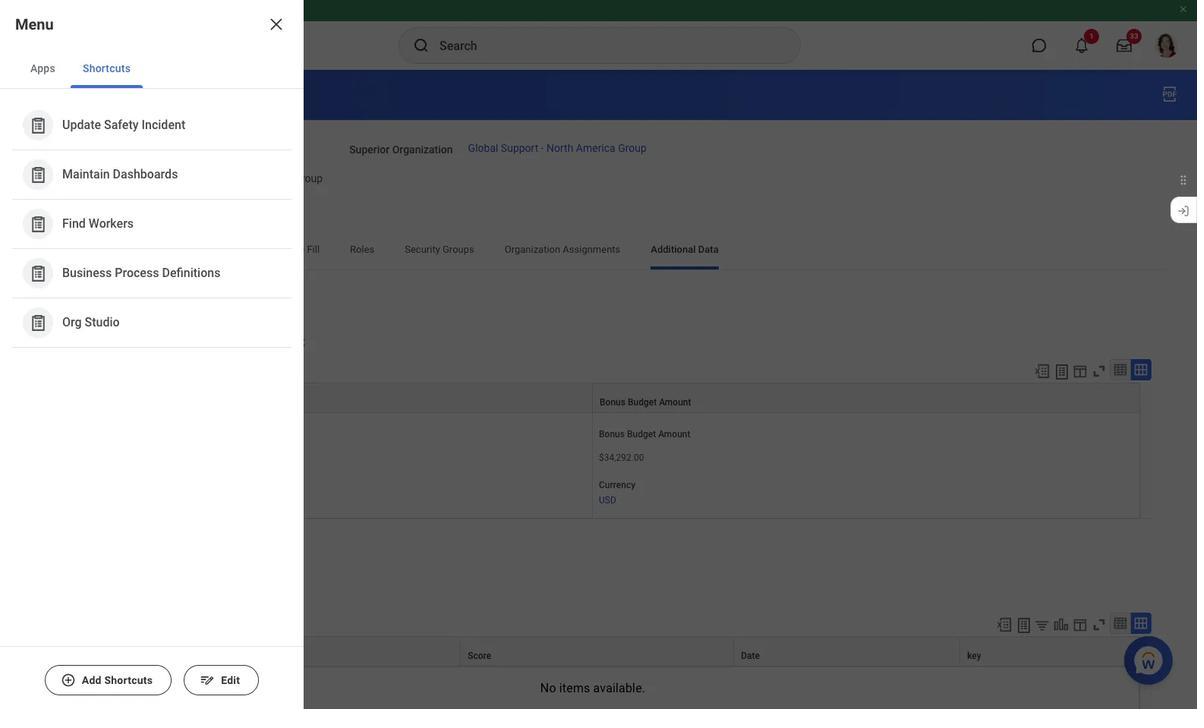 Task type: describe. For each thing, give the bounding box(es) containing it.
export to excel image
[[1034, 363, 1051, 380]]

clipboard image for find workers
[[28, 215, 47, 234]]

click to view/edit grid preferences image
[[1072, 363, 1089, 380]]

table image
[[1113, 616, 1128, 631]]

members
[[46, 244, 87, 255]]

select to filter grid data image
[[1034, 617, 1051, 633]]

security
[[405, 244, 440, 255]]

2 fullscreen image from the top
[[1091, 617, 1108, 633]]

groups
[[443, 244, 474, 255]]

search image
[[412, 36, 431, 55]]

row inside organization survey group
[[46, 636, 1140, 667]]

additional data
[[651, 244, 719, 255]]

organization for organization id
[[30, 173, 91, 185]]

fill
[[307, 244, 320, 255]]

annual
[[46, 333, 88, 349]]

close environment banner image
[[1179, 5, 1188, 14]]

dashboards
[[113, 167, 178, 182]]

bonus budget amount inside popup button
[[600, 397, 691, 408]]

expand/collapse chart image
[[1053, 617, 1070, 633]]

1 vertical spatial amount
[[659, 429, 691, 440]]

edit button
[[184, 665, 259, 696]]

global support - usa group main content
[[0, 70, 1198, 709]]

maintain dashboards
[[62, 167, 178, 182]]

notifications large image
[[1075, 38, 1090, 53]]

2 vertical spatial budget
[[627, 429, 656, 440]]

supervisory link
[[119, 142, 174, 154]]

shortcuts inside button
[[104, 674, 153, 686]]

organization for organization assignments
[[505, 244, 561, 255]]

compensation
[[168, 333, 258, 349]]

incident
[[142, 118, 185, 132]]

toolbar for bonus budget amount
[[1027, 359, 1152, 383]]

superior organization
[[349, 143, 453, 155]]

annual on-demand compensation budget
[[46, 333, 305, 349]]

shortcuts button
[[71, 49, 143, 88]]

global support - usa group
[[30, 86, 220, 105]]

menu
[[15, 15, 54, 33]]

plus circle image
[[61, 673, 76, 688]]

global support - north america group
[[468, 142, 647, 154]]

apps button
[[18, 49, 68, 88]]

annual on-demand compensation budget button
[[46, 333, 305, 349]]

items
[[560, 681, 590, 696]]

annual on-demand compensation budget group
[[46, 333, 1152, 519]]

safety
[[104, 118, 139, 132]]

organization id
[[30, 173, 104, 185]]

row containing bonus budget amount
[[46, 413, 1141, 519]]

1 vertical spatial group
[[618, 142, 647, 154]]

support for north
[[501, 142, 539, 154]]

add
[[82, 674, 102, 686]]

view as of element
[[113, 291, 169, 314]]

1 vertical spatial bonus budget amount
[[599, 429, 691, 440]]

bonus budget amount element
[[599, 444, 789, 464]]

global navigation dialog
[[0, 0, 304, 709]]

list containing update safety incident
[[0, 89, 304, 360]]

staffing
[[178, 244, 213, 255]]

details
[[118, 244, 148, 255]]

process
[[115, 266, 159, 280]]

to
[[296, 244, 305, 255]]

global for global support - usa group
[[30, 86, 74, 105]]

unavailable
[[243, 244, 293, 255]]

update safety incident link
[[15, 104, 289, 147]]

security groups
[[405, 244, 474, 255]]

tab list inside global support - usa group main content
[[30, 233, 1167, 270]]

clipboard image for maintain dashboards
[[28, 165, 47, 184]]

bonus budget amount button
[[593, 384, 1140, 412]]

export to excel image
[[996, 617, 1013, 633]]

organization assignments
[[505, 244, 621, 255]]

update safety incident
[[62, 118, 185, 132]]

clipboard image for org studio
[[28, 313, 47, 332]]

find workers link
[[15, 203, 289, 245]]

bonus budget amount row
[[46, 383, 1141, 413]]

amount inside bonus budget amount popup button
[[659, 397, 691, 408]]

north
[[547, 142, 574, 154]]

expand table image
[[1134, 362, 1149, 377]]

data
[[698, 244, 719, 255]]

definitions
[[162, 266, 221, 280]]



Task type: locate. For each thing, give the bounding box(es) containing it.
inbox large image
[[1117, 38, 1132, 53]]

toolbar inside the annual on-demand compensation budget "group"
[[1027, 359, 1152, 383]]

2 clipboard image from the top
[[28, 165, 47, 184]]

0 vertical spatial toolbar
[[1027, 359, 1152, 383]]

fullscreen image
[[1091, 363, 1108, 380], [1091, 617, 1108, 633]]

org
[[62, 315, 82, 330]]

1 horizontal spatial export to worksheets image
[[1053, 363, 1071, 381]]

0 vertical spatial clipboard image
[[28, 116, 47, 135]]

- for north
[[541, 142, 544, 154]]

supervisory
[[119, 142, 174, 154]]

org studio
[[62, 315, 120, 330]]

assignments
[[563, 244, 621, 255]]

0 horizontal spatial export to worksheets image
[[1015, 617, 1034, 635]]

shortcuts up "global support - usa group"
[[83, 62, 131, 74]]

1 vertical spatial shortcuts
[[104, 674, 153, 686]]

clipboard image left find
[[28, 215, 47, 234]]

0 vertical spatial support
[[78, 86, 132, 105]]

score
[[468, 651, 491, 662]]

0 vertical spatial budget
[[261, 333, 305, 349]]

tab list containing apps
[[0, 49, 304, 89]]

export to worksheets image
[[1053, 363, 1071, 381], [1015, 617, 1034, 635]]

group
[[179, 86, 220, 105], [618, 142, 647, 154]]

1 vertical spatial organization
[[30, 173, 91, 185]]

global for global support - north america group
[[468, 142, 498, 154]]

add shortcuts button
[[45, 665, 172, 696]]

export to worksheets image left click to view/edit grid preferences image
[[1053, 363, 1071, 381]]

usd link
[[599, 492, 616, 506]]

add shortcuts
[[82, 674, 153, 686]]

0 vertical spatial bonus
[[600, 397, 626, 408]]

organization survey group
[[46, 586, 1152, 709]]

0 horizontal spatial support
[[78, 86, 132, 105]]

toolbar
[[1027, 359, 1152, 383], [989, 613, 1152, 636]]

1 horizontal spatial -
[[541, 142, 544, 154]]

0 vertical spatial -
[[136, 86, 142, 105]]

1 vertical spatial tab list
[[30, 233, 1167, 270]]

of
[[87, 300, 98, 312]]

clipboard image
[[28, 215, 47, 234], [28, 264, 47, 283], [28, 313, 47, 332]]

clipboard image for business process definitions
[[28, 264, 47, 283]]

key
[[968, 651, 981, 662]]

fullscreen image right click to view/edit grid preferences icon
[[1091, 617, 1108, 633]]

table image
[[1113, 362, 1128, 377]]

0 vertical spatial fullscreen image
[[1091, 363, 1108, 380]]

clipboard image down 'members'
[[28, 264, 47, 283]]

1 horizontal spatial organization
[[392, 143, 453, 155]]

key button
[[961, 637, 1139, 666]]

bonus
[[600, 397, 626, 408], [599, 429, 625, 440]]

clipboard image for update safety incident
[[28, 116, 47, 135]]

profile logan mcneil element
[[1146, 29, 1188, 62]]

clipboard image inside 'maintain dashboards' link
[[28, 165, 47, 184]]

1 vertical spatial clipboard image
[[28, 165, 47, 184]]

organization down type
[[30, 173, 91, 185]]

organization right superior
[[392, 143, 453, 155]]

support for usa
[[78, 86, 132, 105]]

1 vertical spatial clipboard image
[[28, 264, 47, 283]]

amount
[[659, 397, 691, 408], [659, 429, 691, 440]]

superior
[[349, 143, 390, 155]]

clipboard image inside find workers link
[[28, 215, 47, 234]]

export to worksheets image for bonus budget amount
[[1053, 363, 1071, 381]]

1 vertical spatial fullscreen image
[[1091, 617, 1108, 633]]

view printable version (pdf) image
[[1161, 85, 1179, 103]]

row containing score
[[46, 636, 1140, 667]]

find workers
[[62, 217, 134, 231]]

usd
[[599, 495, 616, 506]]

0 vertical spatial global
[[30, 86, 74, 105]]

support up safety
[[78, 86, 132, 105]]

banner
[[0, 0, 1198, 70]]

1 vertical spatial export to worksheets image
[[1015, 617, 1034, 635]]

edit
[[221, 674, 240, 686]]

0 horizontal spatial group
[[179, 86, 220, 105]]

find
[[62, 217, 86, 231]]

business process definitions link
[[15, 252, 289, 295]]

clipboard image down type
[[28, 165, 47, 184]]

roles
[[350, 244, 375, 255]]

0 vertical spatial row
[[46, 413, 1141, 519]]

global support - north america group link
[[468, 142, 647, 154]]

no items available.
[[541, 681, 646, 696]]

clipboard image inside 'org studio' link
[[28, 313, 47, 332]]

usa
[[146, 86, 175, 105]]

0 vertical spatial amount
[[659, 397, 691, 408]]

3 clipboard image from the top
[[28, 313, 47, 332]]

clipboard image up type
[[28, 116, 47, 135]]

on-
[[92, 333, 114, 349]]

list
[[0, 89, 304, 360]]

row
[[46, 413, 1141, 519], [46, 636, 1140, 667]]

export to worksheets image for score
[[1015, 617, 1034, 635]]

0 vertical spatial export to worksheets image
[[1053, 363, 1071, 381]]

- left north
[[541, 142, 544, 154]]

- for usa
[[136, 86, 142, 105]]

1 horizontal spatial support
[[501, 142, 539, 154]]

1 clipboard image from the top
[[28, 116, 47, 135]]

2 clipboard image from the top
[[28, 264, 47, 283]]

0 vertical spatial shortcuts
[[83, 62, 131, 74]]

0 horizontal spatial global
[[30, 86, 74, 105]]

date button
[[734, 637, 960, 666]]

2 vertical spatial organization
[[505, 244, 561, 255]]

global support - usa group link
[[30, 86, 220, 105]]

additional
[[651, 244, 696, 255]]

0 vertical spatial tab list
[[0, 49, 304, 89]]

support
[[78, 86, 132, 105], [501, 142, 539, 154]]

bonus inside popup button
[[600, 397, 626, 408]]

maintain dashboards link
[[15, 153, 289, 196]]

x image
[[267, 15, 286, 33]]

1 horizontal spatial group
[[618, 142, 647, 154]]

1 vertical spatial bonus
[[599, 429, 625, 440]]

fullscreen image right click to view/edit grid preferences image
[[1091, 363, 1108, 380]]

clipboard image down view
[[28, 313, 47, 332]]

id
[[94, 173, 104, 185]]

view as of
[[46, 300, 98, 312]]

- left usa
[[136, 86, 142, 105]]

shortcuts
[[83, 62, 131, 74], [104, 674, 153, 686]]

apps
[[30, 62, 55, 74]]

clipboard image
[[28, 116, 47, 135], [28, 165, 47, 184]]

1 clipboard image from the top
[[28, 215, 47, 234]]

1 horizontal spatial global
[[468, 142, 498, 154]]

business process definitions
[[62, 266, 221, 280]]

view
[[46, 300, 69, 312]]

toolbar for score
[[989, 613, 1152, 636]]

click to view/edit grid preferences image
[[1072, 617, 1089, 633]]

expand table image
[[1134, 616, 1149, 631]]

maintain
[[62, 167, 110, 182]]

1 vertical spatial support
[[501, 142, 539, 154]]

business
[[62, 266, 112, 280]]

1 vertical spatial toolbar
[[989, 613, 1152, 636]]

0 vertical spatial group
[[179, 86, 220, 105]]

toolbar inside organization survey group
[[989, 613, 1152, 636]]

1 fullscreen image from the top
[[1091, 363, 1108, 380]]

export to worksheets image left select to filter grid data image
[[1015, 617, 1034, 635]]

2 horizontal spatial organization
[[505, 244, 561, 255]]

shortcuts right add at the bottom
[[104, 674, 153, 686]]

0 vertical spatial organization
[[392, 143, 453, 155]]

available.
[[594, 681, 646, 696]]

0 vertical spatial clipboard image
[[28, 215, 47, 234]]

bonus budget amount
[[600, 397, 691, 408], [599, 429, 691, 440]]

studio
[[85, 315, 120, 330]]

tab list
[[0, 49, 304, 89], [30, 233, 1167, 270]]

text edit image
[[200, 673, 215, 688]]

global
[[30, 86, 74, 105], [468, 142, 498, 154]]

demand
[[114, 333, 165, 349]]

supervisory_global_support_usa_group
[[119, 173, 323, 185]]

workers
[[89, 217, 134, 231]]

tab list containing members
[[30, 233, 1167, 270]]

update
[[62, 118, 101, 132]]

1 vertical spatial budget
[[628, 397, 657, 408]]

type
[[30, 143, 53, 155]]

no
[[541, 681, 556, 696]]

0 horizontal spatial -
[[136, 86, 142, 105]]

organization
[[392, 143, 453, 155], [30, 173, 91, 185], [505, 244, 561, 255]]

shortcuts inside 'button'
[[83, 62, 131, 74]]

budget
[[261, 333, 305, 349], [628, 397, 657, 408], [627, 429, 656, 440]]

as
[[71, 300, 84, 312]]

0 vertical spatial bonus budget amount
[[600, 397, 691, 408]]

organization inside tab list
[[505, 244, 561, 255]]

america
[[576, 142, 616, 154]]

1 vertical spatial row
[[46, 636, 1140, 667]]

group right america
[[618, 142, 647, 154]]

org studio link
[[15, 301, 289, 344]]

2 vertical spatial clipboard image
[[28, 313, 47, 332]]

clipboard image inside "update safety incident" link
[[28, 116, 47, 135]]

1 vertical spatial global
[[468, 142, 498, 154]]

score button
[[461, 637, 734, 666]]

-
[[136, 86, 142, 105], [541, 142, 544, 154]]

unavailable to fill
[[243, 244, 320, 255]]

support left north
[[501, 142, 539, 154]]

1 vertical spatial -
[[541, 142, 544, 154]]

group right usa
[[179, 86, 220, 105]]

currency
[[599, 480, 636, 491]]

$34,292.00
[[599, 453, 644, 463]]

clipboard image inside "business process definitions" 'link'
[[28, 264, 47, 283]]

organization left the assignments
[[505, 244, 561, 255]]

0 horizontal spatial organization
[[30, 173, 91, 185]]

budget inside popup button
[[628, 397, 657, 408]]

date
[[741, 651, 760, 662]]



Task type: vqa. For each thing, say whether or not it's contained in the screenshot.
row containing Score
yes



